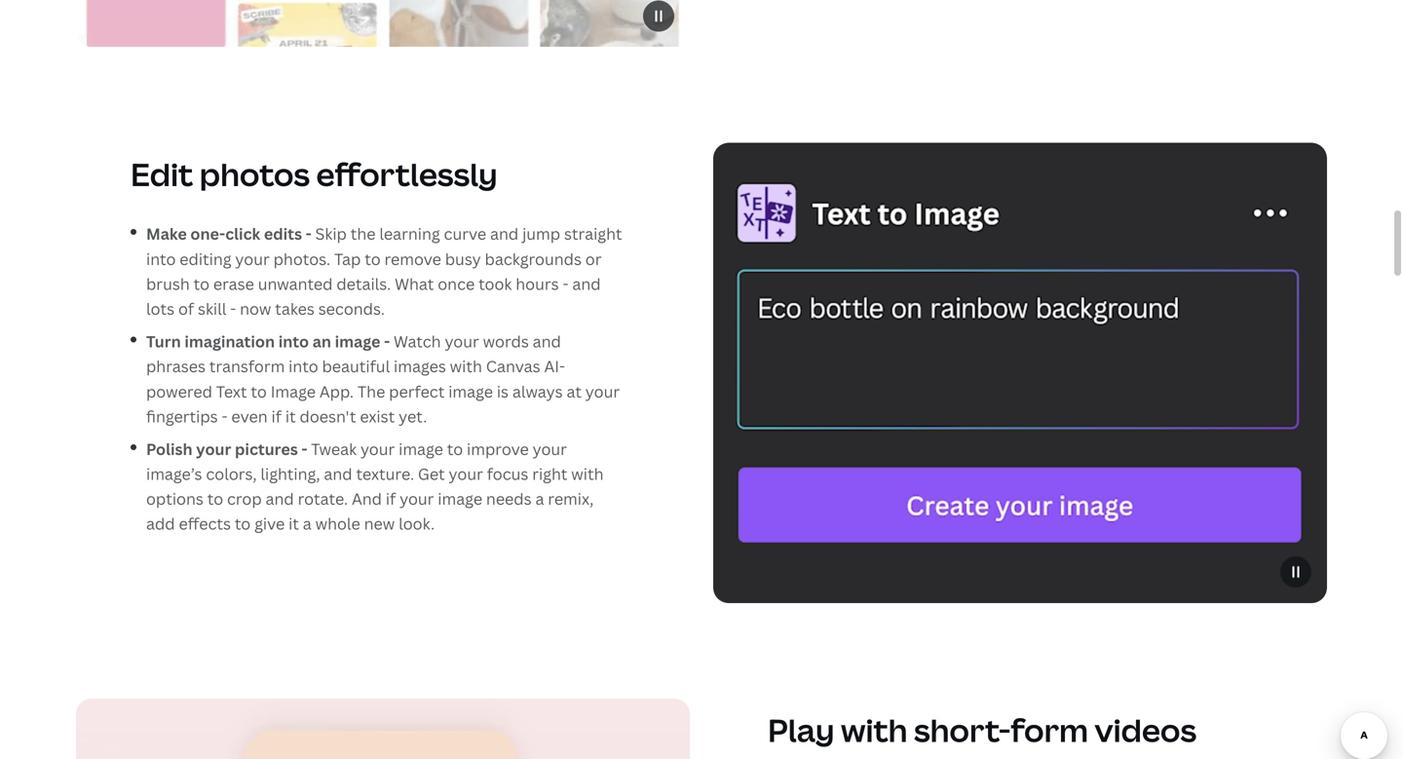 Task type: locate. For each thing, give the bounding box(es) containing it.
lighting,
[[261, 464, 320, 485]]

- right skill
[[230, 298, 236, 319]]

takes
[[275, 298, 315, 319]]

skip
[[315, 223, 347, 244]]

0 vertical spatial a
[[536, 489, 544, 510]]

to
[[365, 248, 381, 269], [194, 273, 210, 294], [251, 381, 267, 402], [447, 439, 463, 460], [207, 489, 223, 510], [235, 514, 251, 534]]

texture.
[[356, 464, 414, 485]]

right
[[533, 464, 568, 485]]

a down rotate.
[[303, 514, 312, 534]]

image
[[335, 331, 381, 352], [449, 381, 493, 402], [399, 439, 443, 460], [438, 489, 483, 510]]

yet.
[[399, 406, 427, 427]]

watch your words and phrases transform into beautiful images with canvas ai- powered text to image app. the perfect image is always at your fingertips - even if it doesn't exist yet.
[[146, 331, 620, 427]]

an
[[313, 331, 331, 352]]

into
[[146, 248, 176, 269], [279, 331, 309, 352], [289, 356, 318, 377]]

-
[[306, 223, 312, 244], [563, 273, 569, 294], [230, 298, 236, 319], [384, 331, 390, 352], [222, 406, 228, 427], [302, 439, 308, 460]]

2 vertical spatial into
[[289, 356, 318, 377]]

- left watch
[[384, 331, 390, 352]]

if
[[272, 406, 282, 427], [386, 489, 396, 510]]

2 vertical spatial with
[[841, 709, 908, 752]]

skip the learning curve and jump straight into editing your photos. tap to remove busy backgrounds or brush to erase unwanted details. what once took hours - and lots of skill - now takes seconds.
[[146, 223, 622, 319]]

1 vertical spatial with
[[572, 464, 604, 485]]

needs
[[486, 489, 532, 510]]

0 vertical spatial if
[[272, 406, 282, 427]]

- left even
[[222, 406, 228, 427]]

if inside watch your words and phrases transform into beautiful images with canvas ai- powered text to image app. the perfect image is always at your fingertips - even if it doesn't exist yet.
[[272, 406, 282, 427]]

what
[[395, 273, 434, 294]]

1 vertical spatial a
[[303, 514, 312, 534]]

tap
[[334, 248, 361, 269]]

with
[[450, 356, 482, 377], [572, 464, 604, 485], [841, 709, 908, 752]]

- inside watch your words and phrases transform into beautiful images with canvas ai- powered text to image app. the perfect image is always at your fingertips - even if it doesn't exist yet.
[[222, 406, 228, 427]]

with right play
[[841, 709, 908, 752]]

0 vertical spatial into
[[146, 248, 176, 269]]

your right the at
[[586, 381, 620, 402]]

improve
[[467, 439, 529, 460]]

image
[[271, 381, 316, 402]]

if right and
[[386, 489, 396, 510]]

1 vertical spatial it
[[289, 514, 299, 534]]

to left improve
[[447, 439, 463, 460]]

photos
[[200, 153, 310, 196]]

and up ai-
[[533, 331, 561, 352]]

a down right
[[536, 489, 544, 510]]

your left the 'words'
[[445, 331, 479, 352]]

image's
[[146, 464, 202, 485]]

to up the effects
[[207, 489, 223, 510]]

to down crop
[[235, 514, 251, 534]]

phrases
[[146, 356, 206, 377]]

with up remix,
[[572, 464, 604, 485]]

doesn't
[[300, 406, 356, 427]]

if right even
[[272, 406, 282, 427]]

learning
[[380, 223, 440, 244]]

hours
[[516, 273, 559, 294]]

and
[[490, 223, 519, 244], [573, 273, 601, 294], [533, 331, 561, 352], [324, 464, 353, 485], [266, 489, 294, 510]]

make
[[146, 223, 187, 244]]

into left an
[[279, 331, 309, 352]]

once
[[438, 273, 475, 294]]

and up give
[[266, 489, 294, 510]]

turn imagination into an image -
[[146, 331, 394, 352]]

edit photos effortlessly
[[131, 153, 498, 196]]

image left is
[[449, 381, 493, 402]]

2 horizontal spatial with
[[841, 709, 908, 752]]

lots
[[146, 298, 175, 319]]

it down image
[[285, 406, 296, 427]]

your
[[235, 248, 270, 269], [445, 331, 479, 352], [586, 381, 620, 402], [196, 439, 231, 460], [361, 439, 395, 460], [533, 439, 567, 460], [449, 464, 483, 485], [400, 489, 434, 510]]

your down the click
[[235, 248, 270, 269]]

a
[[536, 489, 544, 510], [303, 514, 312, 534]]

0 horizontal spatial with
[[450, 356, 482, 377]]

fingertips
[[146, 406, 218, 427]]

give
[[255, 514, 285, 534]]

0 horizontal spatial if
[[272, 406, 282, 427]]

into up image
[[289, 356, 318, 377]]

with right images
[[450, 356, 482, 377]]

seconds.
[[319, 298, 385, 319]]

1 horizontal spatial with
[[572, 464, 604, 485]]

busy
[[445, 248, 481, 269]]

it right give
[[289, 514, 299, 534]]

it inside watch your words and phrases transform into beautiful images with canvas ai- powered text to image app. the perfect image is always at your fingertips - even if it doesn't exist yet.
[[285, 406, 296, 427]]

it
[[285, 406, 296, 427], [289, 514, 299, 534]]

0 vertical spatial it
[[285, 406, 296, 427]]

app.
[[320, 381, 354, 402]]

straight
[[564, 223, 622, 244]]

image inside watch your words and phrases transform into beautiful images with canvas ai- powered text to image app. the perfect image is always at your fingertips - even if it doesn't exist yet.
[[449, 381, 493, 402]]

erase
[[213, 273, 254, 294]]

1 horizontal spatial if
[[386, 489, 396, 510]]

backgrounds
[[485, 248, 582, 269]]

perfect
[[389, 381, 445, 402]]

- left skip
[[306, 223, 312, 244]]

1 horizontal spatial a
[[536, 489, 544, 510]]

or
[[586, 248, 602, 269]]

polish your pictures -
[[146, 439, 311, 460]]

form
[[1011, 709, 1089, 752]]

into down make on the top left
[[146, 248, 176, 269]]

ai-
[[544, 356, 565, 377]]

0 vertical spatial with
[[450, 356, 482, 377]]

words
[[483, 331, 529, 352]]

images
[[394, 356, 446, 377]]

to up even
[[251, 381, 267, 402]]

1 vertical spatial if
[[386, 489, 396, 510]]



Task type: vqa. For each thing, say whether or not it's contained in the screenshot.
effortlessly
yes



Task type: describe. For each thing, give the bounding box(es) containing it.
to right tap
[[365, 248, 381, 269]]

curve
[[444, 223, 487, 244]]

brush
[[146, 273, 190, 294]]

edit
[[131, 153, 193, 196]]

short-
[[914, 709, 1011, 752]]

of
[[178, 298, 194, 319]]

if inside tweak your image to improve your image's colors, lighting, and texture. get your focus right with options to crop and rotate. and if your image needs a remix, add effects to give it a whole new look.
[[386, 489, 396, 510]]

remove
[[385, 248, 442, 269]]

editing
[[180, 248, 232, 269]]

videos
[[1095, 709, 1197, 752]]

effortlessly
[[316, 153, 498, 196]]

make one-click edits -
[[146, 223, 315, 244]]

and
[[352, 489, 382, 510]]

pictures
[[235, 439, 298, 460]]

colors,
[[206, 464, 257, 485]]

and inside watch your words and phrases transform into beautiful images with canvas ai- powered text to image app. the perfect image is always at your fingertips - even if it doesn't exist yet.
[[533, 331, 561, 352]]

it inside tweak your image to improve your image's colors, lighting, and texture. get your focus right with options to crop and rotate. and if your image needs a remix, add effects to give it a whole new look.
[[289, 514, 299, 534]]

powered
[[146, 381, 212, 402]]

into inside skip the learning curve and jump straight into editing your photos. tap to remove busy backgrounds or brush to erase unwanted details. what once took hours - and lots of skill - now takes seconds.
[[146, 248, 176, 269]]

is
[[497, 381, 509, 402]]

and down "tweak"
[[324, 464, 353, 485]]

rotate.
[[298, 489, 348, 510]]

into inside watch your words and phrases transform into beautiful images with canvas ai- powered text to image app. the perfect image is always at your fingertips - even if it doesn't exist yet.
[[289, 356, 318, 377]]

your up right
[[533, 439, 567, 460]]

your inside skip the learning curve and jump straight into editing your photos. tap to remove busy backgrounds or brush to erase unwanted details. what once took hours - and lots of skill - now takes seconds.
[[235, 248, 270, 269]]

your right "get" on the left of the page
[[449, 464, 483, 485]]

image up "get" on the left of the page
[[399, 439, 443, 460]]

remix,
[[548, 489, 594, 510]]

skill
[[198, 298, 227, 319]]

jump
[[523, 223, 561, 244]]

play
[[768, 709, 835, 752]]

get
[[418, 464, 445, 485]]

always
[[513, 381, 563, 402]]

at
[[567, 381, 582, 402]]

- right hours
[[563, 273, 569, 294]]

to down editing
[[194, 273, 210, 294]]

watch
[[394, 331, 441, 352]]

click
[[225, 223, 260, 244]]

1 vertical spatial into
[[279, 331, 309, 352]]

image down "get" on the left of the page
[[438, 489, 483, 510]]

text
[[216, 381, 247, 402]]

photos.
[[274, 248, 331, 269]]

whole
[[315, 514, 360, 534]]

your up texture.
[[361, 439, 395, 460]]

play with short-form videos
[[768, 709, 1197, 752]]

your up colors, at the left bottom of page
[[196, 439, 231, 460]]

details.
[[337, 273, 391, 294]]

and left "jump"
[[490, 223, 519, 244]]

with inside watch your words and phrases transform into beautiful images with canvas ai- powered text to image app. the perfect image is always at your fingertips - even if it doesn't exist yet.
[[450, 356, 482, 377]]

turn
[[146, 331, 181, 352]]

effects
[[179, 514, 231, 534]]

the
[[358, 381, 385, 402]]

focus
[[487, 464, 529, 485]]

with inside tweak your image to improve your image's colors, lighting, and texture. get your focus right with options to crop and rotate. and if your image needs a remix, add effects to give it a whole new look.
[[572, 464, 604, 485]]

even
[[231, 406, 268, 427]]

crop
[[227, 489, 262, 510]]

exist
[[360, 406, 395, 427]]

- up lighting,
[[302, 439, 308, 460]]

new
[[364, 514, 395, 534]]

tweak
[[311, 439, 357, 460]]

tweak your image to improve your image's colors, lighting, and texture. get your focus right with options to crop and rotate. and if your image needs a remix, add effects to give it a whole new look.
[[146, 439, 604, 534]]

transform
[[209, 356, 285, 377]]

one-
[[191, 223, 225, 244]]

0 horizontal spatial a
[[303, 514, 312, 534]]

and down or
[[573, 273, 601, 294]]

canvas
[[486, 356, 541, 377]]

edits
[[264, 223, 302, 244]]

imagination
[[185, 331, 275, 352]]

to inside watch your words and phrases transform into beautiful images with canvas ai- powered text to image app. the perfect image is always at your fingertips - even if it doesn't exist yet.
[[251, 381, 267, 402]]

your up look.
[[400, 489, 434, 510]]

the
[[351, 223, 376, 244]]

took
[[479, 273, 512, 294]]

unwanted
[[258, 273, 333, 294]]

image up beautiful
[[335, 331, 381, 352]]

add
[[146, 514, 175, 534]]

look.
[[399, 514, 435, 534]]

polish
[[146, 439, 193, 460]]

options
[[146, 489, 204, 510]]

beautiful
[[322, 356, 390, 377]]

now
[[240, 298, 271, 319]]



